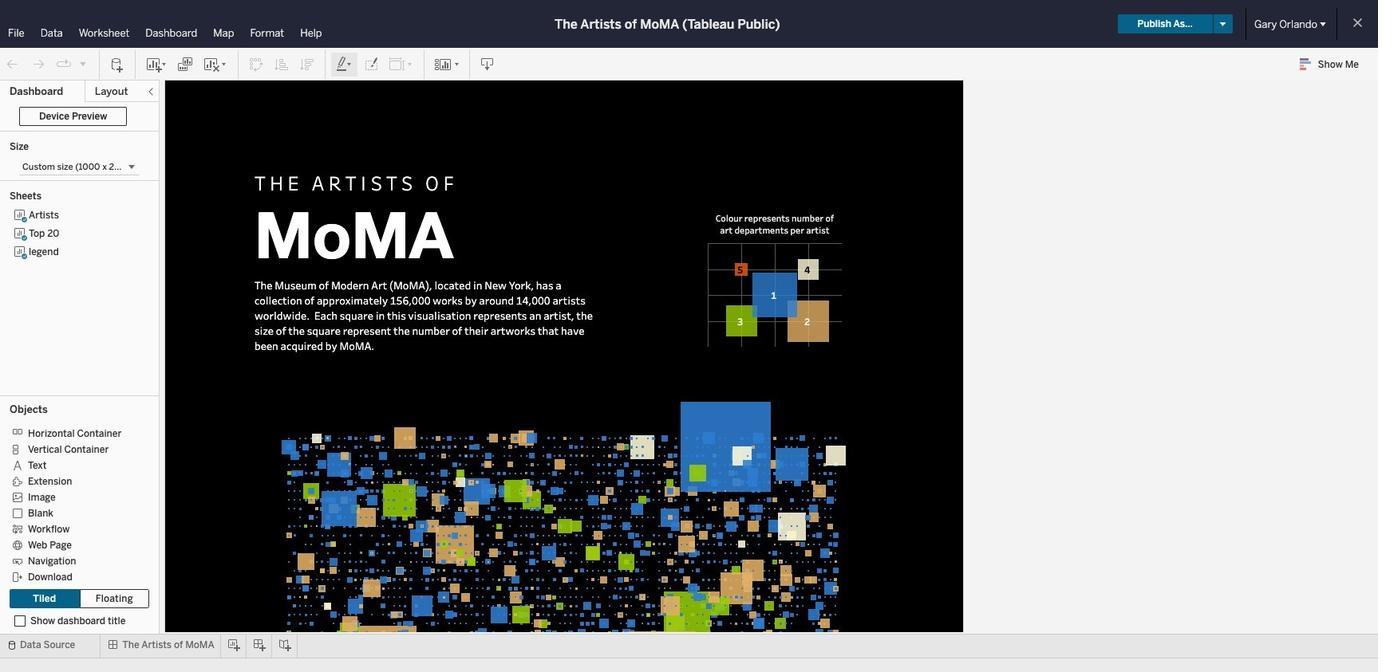 Task type: locate. For each thing, give the bounding box(es) containing it.
4 option from the top
[[10, 473, 138, 489]]

2 option from the top
[[10, 441, 138, 457]]

fit image
[[389, 56, 414, 72]]

undo image
[[5, 56, 21, 72]]

format workbook image
[[363, 56, 379, 72]]

collapse image
[[146, 87, 156, 97]]

10 option from the top
[[10, 569, 138, 585]]

8 option from the top
[[10, 537, 138, 553]]

9 option from the top
[[10, 553, 138, 569]]

new worksheet image
[[145, 56, 168, 72]]

option
[[10, 425, 138, 441], [10, 441, 138, 457], [10, 457, 138, 473], [10, 473, 138, 489], [10, 489, 138, 505], [10, 505, 138, 521], [10, 521, 138, 537], [10, 537, 138, 553], [10, 553, 138, 569], [10, 569, 138, 585]]

show/hide cards image
[[434, 56, 460, 72]]

objects list box
[[10, 421, 149, 585]]

new data source image
[[109, 56, 125, 72]]

list box
[[10, 207, 149, 391]]

highlight image
[[335, 56, 354, 72]]

sort descending image
[[299, 56, 315, 72]]

replay animation image
[[78, 59, 88, 68]]



Task type: vqa. For each thing, say whether or not it's contained in the screenshot.
gary.orlando image
no



Task type: describe. For each thing, give the bounding box(es) containing it.
7 option from the top
[[10, 521, 138, 537]]

replay animation image
[[56, 56, 72, 72]]

3 option from the top
[[10, 457, 138, 473]]

swap rows and columns image
[[248, 56, 264, 72]]

1 option from the top
[[10, 425, 138, 441]]

redo image
[[30, 56, 46, 72]]

download image
[[480, 56, 496, 72]]

togglestate option group
[[10, 590, 149, 609]]

sort ascending image
[[274, 56, 290, 72]]

duplicate image
[[177, 56, 193, 72]]

5 option from the top
[[10, 489, 138, 505]]

clear sheet image
[[203, 56, 228, 72]]

6 option from the top
[[10, 505, 138, 521]]



